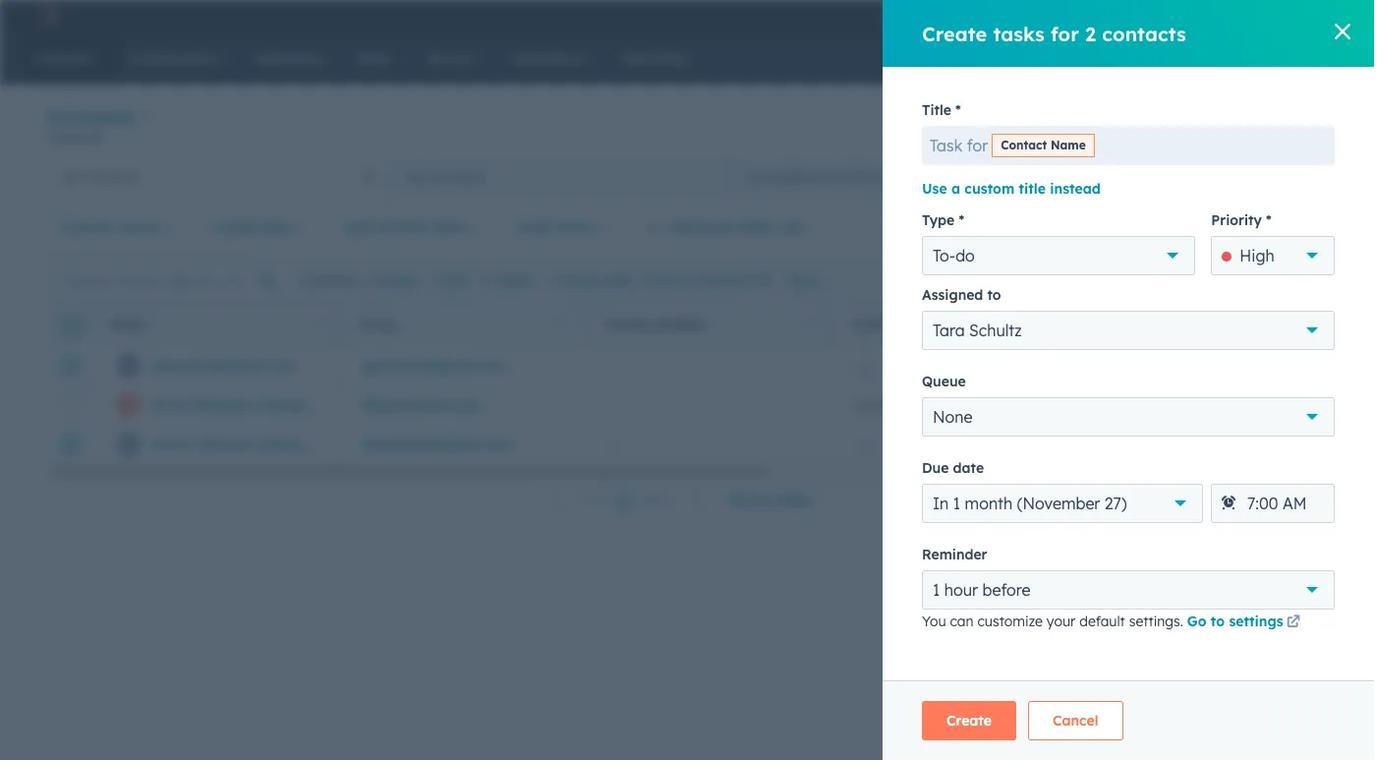 Task type: vqa. For each thing, say whether or not it's contained in the screenshot.


Task type: describe. For each thing, give the bounding box(es) containing it.
save
[[1256, 219, 1283, 234]]

next
[[641, 491, 674, 509]]

go
[[1188, 613, 1207, 630]]

25
[[729, 491, 744, 508]]

date for due date
[[954, 459, 985, 477]]

unassigned button
[[830, 386, 1076, 425]]

actions button
[[1029, 111, 1115, 142]]

tara schultz (tarashultz49@gmail.com) for deepdark@gmail.com
[[890, 436, 1143, 454]]

owner inside "popup button"
[[118, 218, 161, 236]]

press to sort. element for contact owner
[[1051, 316, 1058, 333]]

riot
[[1136, 436, 1164, 454]]

apoptosis studios 2
[[1200, 8, 1320, 24]]

my contacts button
[[389, 156, 732, 196]]

link opens in a new window image
[[1288, 616, 1301, 630]]

deepdark@gmail.com link
[[362, 436, 514, 454]]

task
[[930, 136, 963, 155]]

view for save
[[1286, 219, 1311, 234]]

1 for 1
[[620, 491, 627, 508]]

contacts inside dialog
[[1103, 21, 1187, 46]]

create for create tasks for 2 contacts
[[923, 21, 988, 46]]

1 gawain1@gmail.com link from the left
[[152, 357, 296, 374]]

gawain1@gmail.com link inside gawain1@gmail.com button
[[362, 357, 506, 374]]

upgrade image
[[885, 9, 902, 27]]

create contact button
[[1212, 111, 1328, 142]]

lead status
[[516, 218, 596, 236]]

type
[[923, 211, 955, 229]]

all
[[63, 168, 78, 185]]

(0)
[[784, 218, 803, 236]]

(3/5)
[[1183, 167, 1218, 185]]

deepdark@gmail.com
[[362, 436, 514, 454]]

advanced filters (0)
[[668, 218, 803, 236]]

lead
[[516, 218, 550, 236]]

create tasks
[[561, 273, 634, 288]]

-- inside button
[[608, 436, 619, 454]]

notifications image
[[1137, 9, 1155, 27]]

unassigned contacts
[[747, 168, 884, 185]]

tara schultz image
[[1179, 7, 1196, 25]]

apoptosis
[[1200, 8, 1261, 24]]

contacts banner
[[47, 101, 1328, 156]]

name inside create tasks for 2 contacts dialog
[[1051, 138, 1087, 152]]

high button
[[1212, 236, 1336, 275]]

help button
[[1064, 0, 1097, 31]]

last activity date
[[344, 218, 465, 236]]

close image
[[1336, 24, 1351, 39]]

27)
[[1105, 494, 1128, 513]]

marketplaces image
[[1030, 9, 1048, 27]]

due
[[923, 459, 950, 477]]

use a custom title instead
[[923, 180, 1101, 198]]

can
[[951, 613, 974, 630]]

create for create contact
[[1228, 119, 1265, 133]]

maria
[[152, 436, 192, 454]]

apoptosis studios 2 button
[[1167, 0, 1349, 31]]

go to settings link
[[1188, 612, 1305, 635]]

export button
[[1152, 268, 1214, 294]]

tara for gawain1@gmail.com
[[890, 357, 918, 374]]

contact inside "popup button"
[[60, 218, 114, 236]]

create for create tasks
[[561, 273, 600, 288]]

contacts
[[47, 104, 134, 129]]

use a custom title instead button
[[923, 177, 1101, 201]]

maria johnson (sample contact)
[[152, 436, 379, 454]]

your
[[1047, 613, 1076, 630]]

press to sort. element for phone number
[[805, 316, 812, 333]]

prev
[[575, 491, 606, 509]]

contacts for all contacts
[[82, 168, 139, 185]]

search image
[[1334, 51, 1347, 65]]

johnson
[[196, 436, 255, 454]]

save view
[[1256, 219, 1311, 234]]

0 horizontal spatial for
[[968, 136, 989, 155]]

selected
[[309, 273, 355, 288]]

in
[[684, 273, 695, 288]]

settings image
[[1104, 8, 1122, 26]]

create tasks for 2 contacts dialog
[[883, 0, 1375, 760]]

tara schultz (tarashultz49@gmail.com) button for deepdark@gmail.com
[[830, 425, 1143, 464]]

Search name, phone, email addresses, or company search field
[[52, 263, 291, 299]]

edit for edit
[[444, 273, 468, 288]]

more
[[789, 273, 818, 288]]

edit columns
[[1239, 273, 1310, 288]]

delete button
[[480, 272, 533, 290]]

phone
[[607, 317, 650, 332]]

1 press to sort. element from the left
[[313, 316, 321, 333]]

1 inside popup button
[[954, 494, 961, 513]]

assigned to
[[923, 286, 1002, 304]]

2 vertical spatial contact
[[853, 317, 909, 332]]

create button
[[923, 701, 1017, 741]]

cancel
[[1053, 712, 1099, 730]]

unassigned contacts button
[[732, 156, 1074, 196]]

all contacts button
[[47, 156, 389, 196]]

data quality button
[[894, 107, 1017, 146]]

tara schultz
[[933, 321, 1023, 340]]

contact inside dialog
[[1001, 138, 1048, 152]]

advanced
[[668, 218, 736, 236]]

brian halligan (sample contact)
[[152, 396, 376, 414]]

-- for gawain1@gmail.com
[[1100, 357, 1111, 374]]

tara schultz button
[[923, 311, 1336, 350]]

Search HubSpot search field
[[1099, 41, 1340, 75]]

due date
[[923, 459, 985, 477]]

-- for bh@hubspot.com
[[1100, 396, 1111, 414]]

unassigned for unassigned
[[854, 396, 931, 414]]

instead
[[1051, 180, 1101, 198]]

create tasks for 2 contacts
[[923, 21, 1187, 46]]

actions
[[1046, 119, 1087, 133]]

(november
[[1018, 494, 1101, 513]]

view for add
[[1147, 167, 1179, 185]]

assigned
[[923, 286, 984, 304]]

to-
[[933, 246, 956, 266]]

to-do button
[[923, 236, 1196, 275]]

unassigned for unassigned contacts
[[747, 168, 824, 185]]

tara schultz (tarashultz49@gmail.com) button for gawain1@gmail.com
[[830, 346, 1143, 386]]

link opens in a new window image
[[1288, 612, 1301, 635]]

1 horizontal spatial date
[[434, 218, 465, 236]]

2 inside dialog
[[1086, 21, 1097, 46]]

settings
[[1230, 613, 1284, 630]]

create contact
[[1228, 119, 1311, 133]]

columns
[[1264, 273, 1310, 288]]

enroll in sequence
[[646, 273, 754, 288]]

advanced filters (0) button
[[634, 208, 816, 247]]

edit for edit columns
[[1239, 273, 1261, 288]]

HH:MM text field
[[1212, 484, 1336, 523]]

to for go
[[1212, 613, 1226, 630]]

riot games
[[1136, 436, 1215, 454]]

menu containing apoptosis studios 2
[[871, 0, 1351, 31]]



Task type: locate. For each thing, give the bounding box(es) containing it.
1
[[620, 491, 627, 508], [954, 494, 961, 513], [933, 580, 941, 600]]

my
[[405, 168, 425, 185]]

0 vertical spatial tara
[[933, 321, 965, 340]]

phone number
[[607, 317, 705, 332]]

data
[[927, 118, 961, 135]]

enroll in sequence button
[[646, 272, 777, 290]]

contact) for bh@hubspot.com
[[317, 396, 376, 414]]

view right the add
[[1147, 167, 1179, 185]]

0 vertical spatial name
[[1051, 138, 1087, 152]]

bh@hubspot.com button
[[338, 386, 584, 425]]

gawain1@gmail.com up the bh@hubspot.com link
[[362, 357, 506, 374]]

tara down unassigned button
[[890, 436, 918, 454]]

records
[[58, 130, 102, 145]]

contact) down the bh@hubspot.com link
[[320, 436, 379, 454]]

(tarashultz49@gmail.com)
[[971, 357, 1143, 374], [971, 436, 1143, 454]]

data quality
[[927, 118, 1016, 135]]

none button
[[923, 397, 1336, 437]]

all contacts
[[63, 168, 139, 185]]

name down search name, phone, email addresses, or company search box
[[110, 317, 145, 332]]

priority
[[1212, 211, 1263, 229]]

tara down assigned
[[933, 321, 965, 340]]

0 horizontal spatial 1
[[620, 491, 627, 508]]

0 vertical spatial (sample
[[256, 396, 313, 414]]

1 left hour
[[933, 580, 941, 600]]

more button
[[789, 270, 830, 292]]

2 horizontal spatial 2
[[1313, 8, 1320, 24]]

0 horizontal spatial owner
[[118, 218, 161, 236]]

owner up search name, phone, email addresses, or company search box
[[118, 218, 161, 236]]

0 vertical spatial view
[[1147, 167, 1179, 185]]

tara schultz (tarashultz49@gmail.com) button up the month
[[830, 425, 1143, 464]]

1 horizontal spatial to
[[1212, 613, 1226, 630]]

schultz inside popup button
[[970, 321, 1023, 340]]

1 horizontal spatial for
[[1051, 21, 1080, 46]]

4 press to sort. element from the left
[[1051, 316, 1058, 333]]

gawain1@gmail.com link up the bh@hubspot.com link
[[362, 357, 506, 374]]

tara schultz (tarashultz49@gmail.com) down tara schultz
[[890, 357, 1143, 374]]

2 left settings icon
[[1086, 21, 1097, 46]]

0 horizontal spatial edit
[[444, 273, 468, 288]]

(sample for halligan
[[256, 396, 313, 414]]

(sample down brian halligan (sample contact)
[[259, 436, 316, 454]]

studios
[[1264, 8, 1309, 24]]

1 inside button
[[620, 491, 627, 508]]

you
[[923, 613, 947, 630]]

0 horizontal spatial unassigned
[[747, 168, 824, 185]]

(sample up maria johnson (sample contact)
[[256, 396, 313, 414]]

unassigned
[[747, 168, 824, 185], [854, 396, 931, 414]]

a
[[952, 180, 961, 198]]

default
[[1080, 613, 1126, 630]]

1 vertical spatial to
[[1212, 613, 1226, 630]]

schultz up unassigned button
[[922, 357, 968, 374]]

0 vertical spatial to
[[988, 286, 1002, 304]]

0 vertical spatial owner
[[118, 218, 161, 236]]

1 horizontal spatial gawain1@gmail.com link
[[362, 357, 506, 374]]

for right marketplaces image on the right top of the page
[[1051, 21, 1080, 46]]

schultz for gawain1@gmail.com
[[922, 357, 968, 374]]

date right due
[[954, 459, 985, 477]]

1 vertical spatial view
[[1286, 219, 1311, 234]]

menu item
[[975, 0, 979, 31]]

for
[[1051, 21, 1080, 46], [968, 136, 989, 155]]

tara schultz (tarashultz49@gmail.com) for gawain1@gmail.com
[[890, 357, 1143, 374]]

0 horizontal spatial view
[[1147, 167, 1179, 185]]

for down data quality
[[968, 136, 989, 155]]

tasks for create tasks
[[603, 273, 634, 288]]

games
[[1168, 436, 1215, 454]]

2 (tarashultz49@gmail.com) from the top
[[971, 436, 1143, 454]]

2 tara schultz (tarashultz49@gmail.com) from the top
[[890, 436, 1143, 454]]

2 horizontal spatial 1
[[954, 494, 961, 513]]

1 vertical spatial unassigned
[[854, 396, 931, 414]]

1 horizontal spatial unassigned
[[854, 396, 931, 414]]

in 1 month (november 27) button
[[923, 484, 1204, 523]]

0 horizontal spatial 2
[[299, 273, 305, 288]]

press to sort. element down create tasks button
[[559, 316, 567, 333]]

my contacts
[[405, 168, 485, 185]]

(tarashultz49@gmail.com) for gawain1@gmail.com
[[971, 357, 1143, 374]]

hubspot link
[[24, 4, 74, 28]]

1 vertical spatial (tarashultz49@gmail.com)
[[971, 436, 1143, 454]]

1 vertical spatial contact
[[60, 218, 114, 236]]

0 vertical spatial contact)
[[317, 396, 376, 414]]

create inside create "button"
[[947, 712, 992, 730]]

reminder
[[923, 546, 988, 564]]

0 vertical spatial schultz
[[970, 321, 1023, 340]]

create inside create date popup button
[[212, 218, 257, 236]]

2
[[1313, 8, 1320, 24], [1086, 21, 1097, 46], [299, 273, 305, 288]]

0 vertical spatial tasks
[[994, 21, 1045, 46]]

create date button
[[199, 208, 319, 247]]

(tarashultz49@gmail.com) down the "press to sort." image
[[971, 357, 1143, 374]]

tasks inside create tasks button
[[603, 273, 634, 288]]

1 hour before button
[[923, 570, 1336, 610]]

month
[[965, 494, 1013, 513]]

delete
[[495, 273, 533, 288]]

owner
[[118, 218, 161, 236], [913, 317, 959, 332]]

tara left queue
[[890, 357, 918, 374]]

1 inside "popup button"
[[933, 580, 941, 600]]

0 horizontal spatial name
[[110, 317, 145, 332]]

contact) down the email at the top of the page
[[317, 396, 376, 414]]

0 vertical spatial --
[[1100, 357, 1111, 374]]

3
[[47, 130, 54, 145]]

add view (3/5) button
[[1082, 156, 1242, 196]]

unassigned up (0)
[[747, 168, 824, 185]]

2 right studios
[[1313, 8, 1320, 24]]

1 vertical spatial --
[[1100, 396, 1111, 414]]

contacts for my contacts
[[428, 168, 485, 185]]

riot games link
[[1136, 436, 1215, 454]]

owner down assigned
[[913, 317, 959, 332]]

1 right prev
[[620, 491, 627, 508]]

0 horizontal spatial gawain1@gmail.com link
[[152, 357, 296, 374]]

last activity date button
[[331, 208, 491, 247]]

calling icon button
[[981, 3, 1014, 29]]

search button
[[1324, 41, 1357, 75]]

export
[[1165, 273, 1202, 288]]

deepdark@gmail.com button
[[338, 425, 584, 464]]

1 horizontal spatial contact
[[853, 317, 909, 332]]

1 (tarashultz49@gmail.com) from the top
[[971, 357, 1143, 374]]

halligan
[[194, 396, 252, 414]]

(tarashultz49@gmail.com) for deepdark@gmail.com
[[971, 436, 1143, 454]]

gawain1@gmail.com button
[[338, 346, 584, 386]]

1 horizontal spatial owner
[[913, 317, 959, 332]]

2 vertical spatial --
[[608, 436, 619, 454]]

contacts inside button
[[428, 168, 485, 185]]

2 inside popup button
[[1313, 8, 1320, 24]]

1 right in
[[954, 494, 961, 513]]

2 vertical spatial schultz
[[922, 436, 968, 454]]

contacts button
[[47, 102, 153, 131]]

high
[[1241, 246, 1275, 266]]

0 horizontal spatial to
[[988, 286, 1002, 304]]

2 vertical spatial tara
[[890, 436, 918, 454]]

customize
[[978, 613, 1043, 630]]

2 horizontal spatial date
[[954, 459, 985, 477]]

0 vertical spatial contact owner
[[60, 218, 161, 236]]

1 horizontal spatial contact owner
[[853, 317, 959, 332]]

contacts for unassigned contacts
[[828, 168, 884, 185]]

assign button
[[363, 272, 417, 290]]

contact owner inside "popup button"
[[60, 218, 161, 236]]

tara schultz (tarashultz49@gmail.com) button down tara schultz
[[830, 346, 1143, 386]]

gawain1@gmail.com up halligan
[[152, 357, 296, 374]]

to right go
[[1212, 613, 1226, 630]]

2 horizontal spatial contact
[[1001, 138, 1048, 152]]

contact) for deepdark@gmail.com
[[320, 436, 379, 454]]

view inside save view button
[[1286, 219, 1311, 234]]

press to sort. element
[[313, 316, 321, 333], [559, 316, 567, 333], [805, 316, 812, 333], [1051, 316, 1058, 333]]

1 vertical spatial for
[[968, 136, 989, 155]]

per
[[749, 491, 772, 508]]

25 per page button
[[716, 480, 837, 519]]

1 vertical spatial tara
[[890, 357, 918, 374]]

tasks for create tasks for 2 contacts
[[994, 21, 1045, 46]]

1 vertical spatial name
[[110, 317, 145, 332]]

0 vertical spatial unassigned
[[747, 168, 824, 185]]

tara schultz (tarashultz49@gmail.com) up in 1 month (november 27)
[[890, 436, 1143, 454]]

1 horizontal spatial name
[[1051, 138, 1087, 152]]

contact
[[1001, 138, 1048, 152], [60, 218, 114, 236], [853, 317, 909, 332]]

name down "actions"
[[1051, 138, 1087, 152]]

do
[[956, 246, 975, 266]]

2 gawain1@gmail.com link from the left
[[362, 357, 506, 374]]

view inside add view (3/5) popup button
[[1147, 167, 1179, 185]]

1 vertical spatial tara schultz (tarashultz49@gmail.com)
[[890, 436, 1143, 454]]

1 edit from the left
[[444, 273, 468, 288]]

schultz down assigned to
[[970, 321, 1023, 340]]

next button
[[634, 487, 716, 513]]

press to sort. element down '2 selected'
[[313, 316, 321, 333]]

0 horizontal spatial contact
[[60, 218, 114, 236]]

date right activity
[[434, 218, 465, 236]]

settings.
[[1130, 613, 1184, 630]]

0 horizontal spatial tasks
[[603, 273, 634, 288]]

tara for deepdark@gmail.com
[[890, 436, 918, 454]]

to
[[988, 286, 1002, 304], [1212, 613, 1226, 630]]

tara inside popup button
[[933, 321, 965, 340]]

custom
[[965, 180, 1015, 198]]

1 vertical spatial contact)
[[320, 436, 379, 454]]

1 horizontal spatial 2
[[1086, 21, 1097, 46]]

gawain1@gmail.com link up halligan
[[152, 357, 296, 374]]

create inside create tasks button
[[561, 273, 600, 288]]

due date element
[[1212, 484, 1336, 523]]

enroll
[[646, 273, 680, 288]]

tara
[[933, 321, 965, 340], [890, 357, 918, 374], [890, 436, 918, 454]]

1 tara schultz (tarashultz49@gmail.com) from the top
[[890, 357, 1143, 374]]

2 gawain1@gmail.com from the left
[[362, 357, 506, 374]]

1 gawain1@gmail.com from the left
[[152, 357, 296, 374]]

0 vertical spatial (tarashultz49@gmail.com)
[[971, 357, 1143, 374]]

brian halligan (sample contact) link
[[152, 396, 376, 414]]

upgrade
[[906, 10, 961, 26]]

marketplaces button
[[1018, 0, 1060, 31]]

schultz for deepdark@gmail.com
[[922, 436, 968, 454]]

schultz up due
[[922, 436, 968, 454]]

0 horizontal spatial gawain1@gmail.com
[[152, 357, 296, 374]]

edit button
[[429, 272, 468, 290]]

0 vertical spatial tara schultz (tarashultz49@gmail.com)
[[890, 357, 1143, 374]]

(sample for johnson
[[259, 436, 316, 454]]

date down all contacts button
[[261, 218, 293, 236]]

0 horizontal spatial contact owner
[[60, 218, 161, 236]]

calling icon image
[[989, 8, 1007, 26]]

add
[[1116, 167, 1143, 185]]

queue
[[923, 373, 967, 390]]

press to sort. image
[[1051, 316, 1058, 330]]

press to sort. element down the to-do popup button
[[1051, 316, 1058, 333]]

edit
[[444, 273, 468, 288], [1239, 273, 1261, 288]]

create for create date
[[212, 218, 257, 236]]

1 vertical spatial (sample
[[259, 436, 316, 454]]

gawain1@gmail.com inside button
[[362, 357, 506, 374]]

to for assigned
[[988, 286, 1002, 304]]

2 edit from the left
[[1239, 273, 1261, 288]]

0 vertical spatial tara schultz (tarashultz49@gmail.com) button
[[830, 346, 1143, 386]]

quality
[[965, 118, 1016, 135]]

tasks inside create tasks for 2 contacts dialog
[[994, 21, 1045, 46]]

1 horizontal spatial edit
[[1239, 273, 1261, 288]]

1 horizontal spatial tasks
[[994, 21, 1045, 46]]

tara schultz (tarashultz49@gmail.com) button
[[830, 346, 1143, 386], [830, 425, 1143, 464]]

edit down high
[[1239, 273, 1261, 288]]

1 horizontal spatial view
[[1286, 219, 1311, 234]]

gawain1@gmail.com link
[[152, 357, 296, 374], [362, 357, 506, 374]]

view right save
[[1286, 219, 1311, 234]]

menu
[[871, 0, 1351, 31]]

import button
[[1127, 111, 1200, 142]]

edit left delete button
[[444, 273, 468, 288]]

contact owner down assigned
[[853, 317, 959, 332]]

to up tara schultz
[[988, 286, 1002, 304]]

bh@hubspot.com link
[[362, 396, 482, 414]]

number
[[653, 317, 705, 332]]

press to sort. element down more popup button
[[805, 316, 812, 333]]

date for create date
[[261, 218, 293, 236]]

status
[[554, 218, 596, 236]]

1 for 1 hour before
[[933, 580, 941, 600]]

1 horizontal spatial gawain1@gmail.com
[[362, 357, 506, 374]]

1 vertical spatial contact owner
[[853, 317, 959, 332]]

email
[[361, 317, 400, 332]]

hubspot image
[[35, 4, 59, 28]]

tasks
[[994, 21, 1045, 46], [603, 273, 634, 288]]

contact owner down all contacts
[[60, 218, 161, 236]]

column header
[[1076, 303, 1323, 346]]

date inside create tasks for 2 contacts dialog
[[954, 459, 985, 477]]

2 selected
[[299, 273, 355, 288]]

1 hour before
[[933, 580, 1031, 600]]

0 horizontal spatial date
[[261, 218, 293, 236]]

help image
[[1072, 9, 1089, 27]]

1 vertical spatial tasks
[[603, 273, 634, 288]]

1 button
[[613, 487, 634, 512]]

pagination navigation
[[538, 487, 716, 513]]

1 tara schultz (tarashultz49@gmail.com) button from the top
[[830, 346, 1143, 386]]

go to settings
[[1188, 613, 1284, 630]]

1 horizontal spatial 1
[[933, 580, 941, 600]]

2 tara schultz (tarashultz49@gmail.com) button from the top
[[830, 425, 1143, 464]]

edit inside button
[[444, 273, 468, 288]]

3 press to sort. element from the left
[[805, 316, 812, 333]]

1 vertical spatial tara schultz (tarashultz49@gmail.com) button
[[830, 425, 1143, 464]]

(tarashultz49@gmail.com) up (november
[[971, 436, 1143, 454]]

create inside create contact button
[[1228, 119, 1265, 133]]

edit inside "button"
[[1239, 273, 1261, 288]]

press to sort. element for email
[[559, 316, 567, 333]]

2 press to sort. element from the left
[[559, 316, 567, 333]]

1 vertical spatial owner
[[913, 317, 959, 332]]

1 vertical spatial schultz
[[922, 357, 968, 374]]

0 vertical spatial for
[[1051, 21, 1080, 46]]

schultz
[[970, 321, 1023, 340], [922, 357, 968, 374], [922, 436, 968, 454]]

unassigned down queue
[[854, 396, 931, 414]]

0 vertical spatial contact
[[1001, 138, 1048, 152]]

gawain1@gmail.com
[[152, 357, 296, 374], [362, 357, 506, 374]]

in 1 month (november 27)
[[933, 494, 1128, 513]]

3 records
[[47, 130, 102, 145]]

2 left selected
[[299, 273, 305, 288]]



